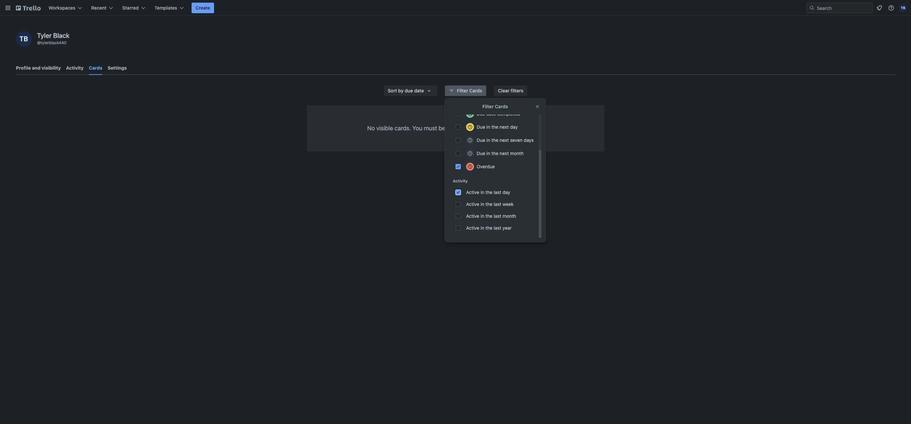 Task type: vqa. For each thing, say whether or not it's contained in the screenshot.
sparkle Icon
no



Task type: locate. For each thing, give the bounding box(es) containing it.
due for due in the next seven days
[[477, 137, 485, 143]]

3 due from the top
[[477, 137, 485, 143]]

3 last from the top
[[494, 213, 501, 219]]

to
[[465, 125, 471, 132], [504, 125, 509, 132]]

day
[[510, 124, 518, 130], [503, 190, 510, 195]]

the left it on the top of page
[[492, 124, 499, 130]]

1 vertical spatial date
[[487, 111, 496, 117]]

due for due date completed
[[477, 111, 485, 117]]

4 active from the top
[[466, 225, 479, 231]]

0 vertical spatial filter cards
[[457, 88, 482, 94]]

to right it on the top of page
[[504, 125, 509, 132]]

0 horizontal spatial date
[[414, 88, 424, 94]]

2 active from the top
[[466, 202, 479, 207]]

1 horizontal spatial filter
[[483, 104, 494, 109]]

active in the last day
[[466, 190, 510, 195]]

active up active in the last year
[[466, 213, 479, 219]]

0 vertical spatial day
[[510, 124, 518, 130]]

month
[[510, 151, 524, 156], [503, 213, 516, 219]]

next for day
[[500, 124, 509, 130]]

to left a
[[465, 125, 471, 132]]

in
[[487, 124, 490, 130], [487, 137, 490, 143], [487, 151, 490, 156], [481, 190, 484, 195], [481, 202, 484, 207], [481, 213, 484, 219], [481, 225, 484, 231]]

date
[[414, 88, 424, 94], [487, 111, 496, 117]]

1 vertical spatial filter cards
[[483, 104, 508, 109]]

active down active in the last day
[[466, 202, 479, 207]]

0 vertical spatial filter
[[457, 88, 468, 94]]

next for month
[[500, 151, 509, 156]]

due up the card
[[477, 111, 485, 117]]

open information menu image
[[888, 5, 895, 11]]

date right due
[[414, 88, 424, 94]]

4 due from the top
[[477, 151, 485, 156]]

by
[[398, 88, 404, 94]]

due
[[477, 111, 485, 117], [477, 124, 485, 130], [477, 137, 485, 143], [477, 151, 485, 156]]

no visible cards. you must be added to a card for it to appear here.
[[367, 125, 544, 132]]

due for due in the next day
[[477, 124, 485, 130]]

in up active in the last week
[[481, 190, 484, 195]]

in for active in the last year
[[481, 225, 484, 231]]

0 horizontal spatial filter cards
[[457, 88, 482, 94]]

due right a
[[477, 124, 485, 130]]

activity left cards 'link'
[[66, 65, 84, 71]]

settings
[[108, 65, 127, 71]]

2 vertical spatial cards
[[495, 104, 508, 109]]

day up "week"
[[503, 190, 510, 195]]

month down "week"
[[503, 213, 516, 219]]

activity
[[66, 65, 84, 71], [453, 179, 468, 184]]

due down the card
[[477, 137, 485, 143]]

profile
[[16, 65, 31, 71]]

1 next from the top
[[500, 124, 509, 130]]

last for day
[[494, 190, 501, 195]]

4 last from the top
[[494, 225, 501, 231]]

filter cards
[[457, 88, 482, 94], [483, 104, 508, 109]]

active up active in the last week
[[466, 190, 479, 195]]

next down due in the next seven days
[[500, 151, 509, 156]]

here.
[[531, 125, 544, 132]]

last
[[494, 190, 501, 195], [494, 202, 501, 207], [494, 213, 501, 219], [494, 225, 501, 231]]

visible
[[377, 125, 393, 132]]

last up active in the last week
[[494, 190, 501, 195]]

1 vertical spatial cards
[[469, 88, 482, 94]]

in down active in the last month
[[481, 225, 484, 231]]

next right for
[[500, 124, 509, 130]]

2 next from the top
[[500, 137, 509, 143]]

0 horizontal spatial filter
[[457, 88, 468, 94]]

the for due in the next seven days
[[492, 137, 499, 143]]

1 horizontal spatial cards
[[469, 88, 482, 94]]

the for active in the last year
[[486, 225, 493, 231]]

filter
[[457, 88, 468, 94], [483, 104, 494, 109]]

last left "week"
[[494, 202, 501, 207]]

appear
[[511, 125, 529, 132]]

@
[[37, 40, 41, 45]]

primary element
[[0, 0, 911, 16]]

search image
[[810, 5, 815, 11]]

must
[[424, 125, 437, 132]]

active
[[466, 190, 479, 195], [466, 202, 479, 207], [466, 213, 479, 219], [466, 225, 479, 231]]

1 horizontal spatial date
[[487, 111, 496, 117]]

last for month
[[494, 213, 501, 219]]

in for active in the last day
[[481, 190, 484, 195]]

templates
[[155, 5, 177, 11]]

0 vertical spatial month
[[510, 151, 524, 156]]

day for due in the next day
[[510, 124, 518, 130]]

recent button
[[87, 3, 117, 13]]

in down active in the last day
[[481, 202, 484, 207]]

cards left clear
[[469, 88, 482, 94]]

the down active in the last month
[[486, 225, 493, 231]]

month down seven
[[510, 151, 524, 156]]

0 horizontal spatial to
[[465, 125, 471, 132]]

1 vertical spatial next
[[500, 137, 509, 143]]

1 vertical spatial month
[[503, 213, 516, 219]]

active in the last month
[[466, 213, 516, 219]]

2 due from the top
[[477, 124, 485, 130]]

the down active in the last day
[[486, 202, 493, 207]]

workspaces
[[49, 5, 75, 11]]

1 last from the top
[[494, 190, 501, 195]]

tylerblack440
[[41, 40, 66, 45]]

0 vertical spatial date
[[414, 88, 424, 94]]

year
[[503, 225, 512, 231]]

the up active in the last week
[[486, 190, 493, 195]]

due up overdue
[[477, 151, 485, 156]]

1 active from the top
[[466, 190, 479, 195]]

activity up active in the last day
[[453, 179, 468, 184]]

1 vertical spatial day
[[503, 190, 510, 195]]

active for active in the last week
[[466, 202, 479, 207]]

2 vertical spatial next
[[500, 151, 509, 156]]

due in the next day
[[477, 124, 518, 130]]

0 vertical spatial next
[[500, 124, 509, 130]]

sort by due date button
[[384, 86, 437, 96]]

1 horizontal spatial filter cards
[[483, 104, 508, 109]]

starred
[[122, 5, 139, 11]]

clear
[[498, 88, 510, 94]]

overdue
[[477, 164, 495, 170]]

tyler black (tylerblack440) image
[[900, 4, 907, 12]]

1 due from the top
[[477, 111, 485, 117]]

next left seven
[[500, 137, 509, 143]]

2 last from the top
[[494, 202, 501, 207]]

last left year
[[494, 225, 501, 231]]

cards right activity link
[[89, 65, 102, 71]]

date up due in the next day
[[487, 111, 496, 117]]

in down for
[[487, 137, 490, 143]]

active down active in the last month
[[466, 225, 479, 231]]

0 vertical spatial cards
[[89, 65, 102, 71]]

2 horizontal spatial cards
[[495, 104, 508, 109]]

3 active from the top
[[466, 213, 479, 219]]

cards up due date completed
[[495, 104, 508, 109]]

1 horizontal spatial to
[[504, 125, 509, 132]]

the for active in the last day
[[486, 190, 493, 195]]

the up overdue
[[492, 151, 499, 156]]

in left it on the top of page
[[487, 124, 490, 130]]

the up active in the last year
[[486, 213, 493, 219]]

create
[[196, 5, 210, 11]]

it
[[499, 125, 502, 132]]

in up active in the last year
[[481, 213, 484, 219]]

tyler black @ tylerblack440
[[37, 32, 69, 45]]

cards.
[[395, 125, 411, 132]]

0 horizontal spatial activity
[[66, 65, 84, 71]]

3 next from the top
[[500, 151, 509, 156]]

visibility
[[42, 65, 61, 71]]

in for due in the next day
[[487, 124, 490, 130]]

the
[[492, 124, 499, 130], [492, 137, 499, 143], [492, 151, 499, 156], [486, 190, 493, 195], [486, 202, 493, 207], [486, 213, 493, 219], [486, 225, 493, 231]]

1 horizontal spatial activity
[[453, 179, 468, 184]]

0 vertical spatial activity
[[66, 65, 84, 71]]

cards
[[89, 65, 102, 71], [469, 88, 482, 94], [495, 104, 508, 109]]

last down active in the last week
[[494, 213, 501, 219]]

in for due in the next month
[[487, 151, 490, 156]]

a
[[472, 125, 475, 132]]

in up overdue
[[487, 151, 490, 156]]

create button
[[192, 3, 214, 13]]

day up seven
[[510, 124, 518, 130]]

next
[[500, 124, 509, 130], [500, 137, 509, 143], [500, 151, 509, 156]]

filter cards inside button
[[457, 88, 482, 94]]

the down for
[[492, 137, 499, 143]]

profile and visibility
[[16, 65, 61, 71]]

0 notifications image
[[876, 4, 884, 12]]



Task type: describe. For each thing, give the bounding box(es) containing it.
cards inside button
[[469, 88, 482, 94]]

filters
[[511, 88, 524, 94]]

active for active in the last month
[[466, 213, 479, 219]]

days
[[524, 137, 534, 143]]

filter inside button
[[457, 88, 468, 94]]

in for active in the last week
[[481, 202, 484, 207]]

profile and visibility link
[[16, 62, 61, 74]]

date inside sort by due date popup button
[[414, 88, 424, 94]]

active in the last year
[[466, 225, 512, 231]]

workspaces button
[[45, 3, 86, 13]]

settings link
[[108, 62, 127, 74]]

due
[[405, 88, 413, 94]]

sort
[[388, 88, 397, 94]]

2 to from the left
[[504, 125, 509, 132]]

last for week
[[494, 202, 501, 207]]

the for active in the last month
[[486, 213, 493, 219]]

back to home image
[[16, 3, 41, 13]]

seven
[[510, 137, 523, 143]]

you
[[413, 125, 423, 132]]

the for due in the next day
[[492, 124, 499, 130]]

tyler
[[37, 32, 52, 39]]

close popover image
[[535, 104, 540, 109]]

week
[[503, 202, 514, 207]]

black
[[53, 32, 69, 39]]

sort by due date
[[388, 88, 424, 94]]

added
[[447, 125, 464, 132]]

Search field
[[815, 3, 873, 13]]

card
[[477, 125, 489, 132]]

in for active in the last month
[[481, 213, 484, 219]]

due in the next seven days
[[477, 137, 534, 143]]

no
[[367, 125, 375, 132]]

month for due in the next month
[[510, 151, 524, 156]]

recent
[[91, 5, 107, 11]]

the for due in the next month
[[492, 151, 499, 156]]

cards link
[[89, 62, 102, 75]]

1 vertical spatial activity
[[453, 179, 468, 184]]

due date completed
[[477, 111, 520, 117]]

tyler black (tylerblack440) image
[[16, 31, 32, 47]]

clear filters button
[[494, 86, 528, 96]]

active for active in the last year
[[466, 225, 479, 231]]

due in the next month
[[477, 151, 524, 156]]

1 vertical spatial filter
[[483, 104, 494, 109]]

templates button
[[151, 3, 188, 13]]

active in the last week
[[466, 202, 514, 207]]

completed
[[497, 111, 520, 117]]

day for active in the last day
[[503, 190, 510, 195]]

in for due in the next seven days
[[487, 137, 490, 143]]

activity link
[[66, 62, 84, 74]]

filter cards button
[[445, 86, 486, 96]]

next for seven
[[500, 137, 509, 143]]

0 horizontal spatial cards
[[89, 65, 102, 71]]

starred button
[[118, 3, 149, 13]]

last for year
[[494, 225, 501, 231]]

be
[[439, 125, 446, 132]]

active for active in the last day
[[466, 190, 479, 195]]

and
[[32, 65, 40, 71]]

1 to from the left
[[465, 125, 471, 132]]

clear filters
[[498, 88, 524, 94]]

the for active in the last week
[[486, 202, 493, 207]]

for
[[490, 125, 497, 132]]

due for due in the next month
[[477, 151, 485, 156]]

month for active in the last month
[[503, 213, 516, 219]]



